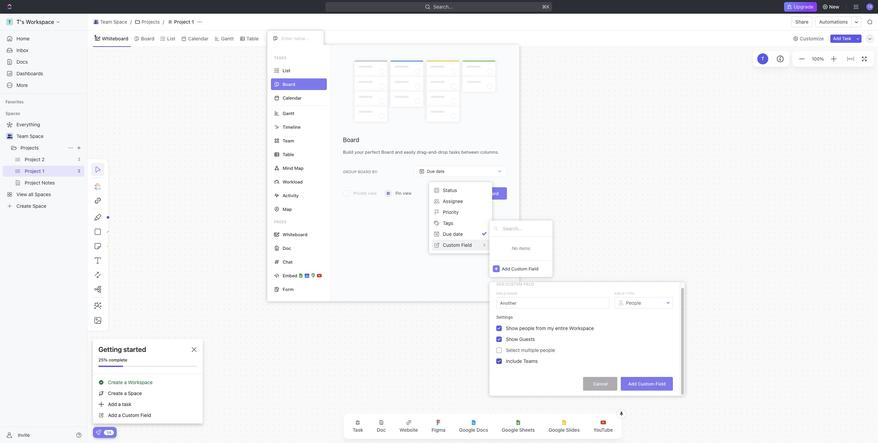 Task type: vqa. For each thing, say whether or not it's contained in the screenshot.
the middle Add Custom Field
yes



Task type: locate. For each thing, give the bounding box(es) containing it.
1/4
[[106, 431, 112, 435]]

show up the select
[[506, 337, 518, 343]]

task inside 'add task' button
[[842, 36, 851, 41]]

google for google slides
[[549, 428, 565, 434]]

show
[[506, 326, 518, 332], [506, 337, 518, 343]]

1 vertical spatial team space
[[16, 133, 44, 139]]

youtube button
[[588, 416, 618, 438]]

25%
[[98, 358, 108, 363]]

1 horizontal spatial space
[[113, 19, 127, 25]]

youtube
[[593, 428, 613, 434]]

date inside dropdown button
[[436, 169, 445, 174]]

1 vertical spatial projects link
[[21, 143, 65, 154]]

1 horizontal spatial doc
[[377, 428, 386, 434]]

1 horizontal spatial table
[[283, 152, 294, 157]]

1 vertical spatial create
[[108, 391, 123, 397]]

a
[[124, 380, 127, 386], [124, 391, 127, 397], [118, 402, 121, 408], [118, 413, 121, 419]]

invite
[[18, 433, 30, 439]]

0 horizontal spatial space
[[30, 133, 44, 139]]

table
[[246, 35, 259, 41], [283, 152, 294, 157]]

1 horizontal spatial due
[[443, 232, 452, 237]]

2 vertical spatial space
[[128, 391, 142, 397]]

custom
[[443, 242, 460, 248], [511, 266, 527, 272], [506, 282, 522, 287], [638, 382, 654, 387], [122, 413, 139, 419]]

doc right task button
[[377, 428, 386, 434]]

due date inside button
[[443, 232, 463, 237]]

due for due date dropdown button
[[427, 169, 435, 174]]

1 horizontal spatial projects link
[[133, 18, 161, 26]]

0 vertical spatial add custom field
[[502, 266, 539, 272]]

no
[[512, 246, 518, 251]]

2 horizontal spatial space
[[128, 391, 142, 397]]

team space up whiteboard link on the top of the page
[[100, 19, 127, 25]]

1 horizontal spatial date
[[453, 232, 463, 237]]

2 vertical spatial add custom field
[[628, 382, 666, 387]]

0 horizontal spatial gantt
[[221, 35, 234, 41]]

due inside dropdown button
[[427, 169, 435, 174]]

people button
[[615, 298, 673, 309]]

new
[[829, 4, 839, 10]]

task
[[842, 36, 851, 41], [353, 428, 363, 434]]

task button
[[347, 416, 369, 438]]

due inside button
[[443, 232, 452, 237]]

1 create from the top
[[108, 380, 123, 386]]

0 vertical spatial docs
[[16, 59, 28, 65]]

project
[[174, 19, 190, 25]]

create for create a workspace
[[108, 380, 123, 386]]

a for task
[[118, 402, 121, 408]]

team space right user group image
[[16, 133, 44, 139]]

space inside tree
[[30, 133, 44, 139]]

/
[[130, 19, 132, 25], [163, 19, 164, 25]]

1 vertical spatial gantt
[[283, 111, 294, 116]]

workspace
[[569, 326, 594, 332], [128, 380, 153, 386]]

0 vertical spatial projects
[[142, 19, 160, 25]]

due date for due date button
[[443, 232, 463, 237]]

docs inside sidebar navigation
[[16, 59, 28, 65]]

status
[[443, 188, 457, 193]]

⌘k
[[542, 4, 550, 10]]

doc up chat
[[283, 246, 291, 251]]

add inside 'add task' button
[[833, 36, 841, 41]]

0 vertical spatial space
[[113, 19, 127, 25]]

google left slides
[[549, 428, 565, 434]]

table right gantt link
[[246, 35, 259, 41]]

0 vertical spatial create
[[108, 380, 123, 386]]

a for space
[[124, 391, 127, 397]]

Include Teams checkbox
[[496, 359, 502, 365]]

0 vertical spatial projects link
[[133, 18, 161, 26]]

1 / from the left
[[130, 19, 132, 25]]

board
[[141, 35, 154, 41], [343, 137, 359, 144], [485, 191, 499, 197]]

show right show people from my entire workspace option
[[506, 326, 518, 332]]

whiteboard up chat
[[283, 232, 307, 238]]

0 vertical spatial board
[[141, 35, 154, 41]]

date up 'custom field'
[[453, 232, 463, 237]]

0 vertical spatial task
[[842, 36, 851, 41]]

show guests
[[506, 337, 535, 343]]

100% button
[[811, 55, 825, 63]]

google for google sheets
[[502, 428, 518, 434]]

due
[[427, 169, 435, 174], [443, 232, 452, 237]]

1
[[192, 19, 194, 25]]

people up guests
[[519, 326, 534, 332]]

create a workspace
[[108, 380, 153, 386]]

1 horizontal spatial docs
[[477, 428, 488, 434]]

1 vertical spatial table
[[283, 152, 294, 157]]

0 horizontal spatial doc
[[283, 246, 291, 251]]

projects inside tree
[[21, 145, 39, 151]]

complete
[[109, 358, 127, 363]]

0 vertical spatial calendar
[[188, 35, 208, 41]]

1 horizontal spatial board
[[343, 137, 359, 144]]

a left the task
[[118, 402, 121, 408]]

1 vertical spatial task
[[353, 428, 363, 434]]

1 vertical spatial map
[[283, 207, 292, 212]]

0 horizontal spatial list
[[167, 35, 175, 41]]

2 vertical spatial board
[[485, 191, 499, 197]]

timeline
[[283, 124, 301, 130]]

people
[[519, 326, 534, 332], [540, 348, 555, 354]]

1 vertical spatial date
[[453, 232, 463, 237]]

2 create from the top
[[108, 391, 123, 397]]

0 vertical spatial list
[[167, 35, 175, 41]]

space down create a workspace
[[128, 391, 142, 397]]

a up create a space
[[124, 380, 127, 386]]

1 vertical spatial whiteboard
[[283, 232, 307, 238]]

2 google from the left
[[502, 428, 518, 434]]

calendar down 1
[[188, 35, 208, 41]]

1 horizontal spatial people
[[540, 348, 555, 354]]

1 horizontal spatial gantt
[[283, 111, 294, 116]]

1 horizontal spatial projects
[[142, 19, 160, 25]]

map right 'mind'
[[294, 165, 303, 171]]

1 vertical spatial show
[[506, 337, 518, 343]]

a up the task
[[124, 391, 127, 397]]

activity
[[283, 193, 299, 198]]

space right user group image
[[30, 133, 44, 139]]

0 vertical spatial due date
[[427, 169, 445, 174]]

1 horizontal spatial team space link
[[92, 18, 129, 26]]

0 vertical spatial workspace
[[569, 326, 594, 332]]

0 horizontal spatial projects
[[21, 145, 39, 151]]

select
[[506, 348, 520, 354]]

1 horizontal spatial task
[[842, 36, 851, 41]]

1 horizontal spatial map
[[294, 165, 303, 171]]

automations
[[819, 19, 848, 25]]

1 vertical spatial team space link
[[16, 131, 83, 142]]

0 horizontal spatial date
[[436, 169, 445, 174]]

gantt
[[221, 35, 234, 41], [283, 111, 294, 116]]

0 horizontal spatial /
[[130, 19, 132, 25]]

0 horizontal spatial table
[[246, 35, 259, 41]]

1 vertical spatial due date
[[443, 232, 463, 237]]

0 vertical spatial whiteboard
[[102, 35, 128, 41]]

tree inside sidebar navigation
[[3, 119, 84, 212]]

list down "view"
[[283, 68, 290, 73]]

date inside button
[[453, 232, 463, 237]]

calendar up timeline
[[283, 95, 302, 101]]

started
[[123, 346, 146, 354]]

0 vertical spatial show
[[506, 326, 518, 332]]

getting
[[98, 346, 122, 354]]

1 vertical spatial due
[[443, 232, 452, 237]]

date
[[436, 169, 445, 174], [453, 232, 463, 237]]

3 google from the left
[[549, 428, 565, 434]]

workspace up create a space
[[128, 380, 153, 386]]

gantt left table link
[[221, 35, 234, 41]]

1 horizontal spatial /
[[163, 19, 164, 25]]

a for custom
[[118, 413, 121, 419]]

calendar link
[[187, 34, 208, 43]]

share
[[795, 19, 809, 25]]

space up whiteboard link on the top of the page
[[113, 19, 127, 25]]

1 vertical spatial list
[[283, 68, 290, 73]]

show for show guests
[[506, 337, 518, 343]]

task down automations 'button'
[[842, 36, 851, 41]]

1 google from the left
[[459, 428, 475, 434]]

2 show from the top
[[506, 337, 518, 343]]

docs
[[16, 59, 28, 65], [477, 428, 488, 434]]

0 horizontal spatial team
[[16, 133, 28, 139]]

0 horizontal spatial due
[[427, 169, 435, 174]]

1 vertical spatial board
[[343, 137, 359, 144]]

2 horizontal spatial team
[[283, 138, 294, 144]]

task left doc "button"
[[353, 428, 363, 434]]

docs inside button
[[477, 428, 488, 434]]

slides
[[566, 428, 580, 434]]

team space inside sidebar navigation
[[16, 133, 44, 139]]

mind map
[[283, 165, 303, 171]]

2 horizontal spatial board
[[485, 191, 499, 197]]

1 show from the top
[[506, 326, 518, 332]]

1 horizontal spatial workspace
[[569, 326, 594, 332]]

figma button
[[426, 416, 451, 438]]

team space link inside tree
[[16, 131, 83, 142]]

list
[[167, 35, 175, 41], [283, 68, 290, 73]]

1 vertical spatial doc
[[377, 428, 386, 434]]

show for show people from my entire workspace
[[506, 326, 518, 332]]

0 horizontal spatial workspace
[[128, 380, 153, 386]]

table up 'mind'
[[283, 152, 294, 157]]

view button
[[267, 31, 290, 47]]

0 horizontal spatial google
[[459, 428, 475, 434]]

no items
[[512, 246, 530, 251]]

1 horizontal spatial calendar
[[283, 95, 302, 101]]

due date inside dropdown button
[[427, 169, 445, 174]]

0 vertical spatial map
[[294, 165, 303, 171]]

team inside sidebar navigation
[[16, 133, 28, 139]]

add custom field
[[502, 266, 539, 272], [496, 282, 534, 287], [628, 382, 666, 387]]

google left sheets
[[502, 428, 518, 434]]

0 vertical spatial date
[[436, 169, 445, 174]]

due date for due date dropdown button
[[427, 169, 445, 174]]

home link
[[3, 33, 84, 44]]

people right 'multiple' in the bottom right of the page
[[540, 348, 555, 354]]

2 horizontal spatial google
[[549, 428, 565, 434]]

whiteboard left board link
[[102, 35, 128, 41]]

cancel button
[[583, 378, 618, 391]]

list down project 1 link
[[167, 35, 175, 41]]

1 horizontal spatial team space
[[100, 19, 127, 25]]

0 horizontal spatial task
[[353, 428, 363, 434]]

0 horizontal spatial projects link
[[21, 143, 65, 154]]

Show people from my entire Workspace checkbox
[[496, 326, 502, 332]]

dashboards link
[[3, 68, 84, 79]]

team
[[100, 19, 112, 25], [16, 133, 28, 139], [283, 138, 294, 144]]

1 horizontal spatial whiteboard
[[283, 232, 307, 238]]

new button
[[820, 1, 843, 12]]

team down timeline
[[283, 138, 294, 144]]

add task button
[[830, 34, 854, 43]]

date up status at right top
[[436, 169, 445, 174]]

workspace right entire
[[569, 326, 594, 332]]

0 vertical spatial people
[[519, 326, 534, 332]]

due date up status at right top
[[427, 169, 445, 174]]

calendar
[[188, 35, 208, 41], [283, 95, 302, 101]]

task inside task button
[[353, 428, 363, 434]]

0 horizontal spatial team space
[[16, 133, 44, 139]]

tags button
[[432, 218, 489, 229]]

a down add a task
[[118, 413, 121, 419]]

1 vertical spatial docs
[[477, 428, 488, 434]]

0 horizontal spatial docs
[[16, 59, 28, 65]]

add
[[833, 36, 841, 41], [502, 266, 510, 272], [496, 282, 505, 287], [628, 382, 637, 387], [108, 402, 117, 408], [108, 413, 117, 419]]

map down activity
[[283, 207, 292, 212]]

0 vertical spatial gantt
[[221, 35, 234, 41]]

0 horizontal spatial team space link
[[16, 131, 83, 142]]

projects
[[142, 19, 160, 25], [21, 145, 39, 151]]

team right user group icon on the left of page
[[100, 19, 112, 25]]

dashboards
[[16, 71, 43, 76]]

team right user group image
[[16, 133, 28, 139]]

create up create a space
[[108, 380, 123, 386]]

Enter name... field
[[281, 35, 318, 42]]

field inside add custom field button
[[656, 382, 666, 387]]

embed
[[283, 273, 297, 279]]

0 vertical spatial table
[[246, 35, 259, 41]]

1 vertical spatial projects
[[21, 145, 39, 151]]

a for workspace
[[124, 380, 127, 386]]

due for due date button
[[443, 232, 452, 237]]

tree containing team space
[[3, 119, 84, 212]]

gantt up timeline
[[283, 111, 294, 116]]

0 vertical spatial due
[[427, 169, 435, 174]]

create up add a task
[[108, 391, 123, 397]]

Select multiple people checkbox
[[496, 348, 502, 354]]

search...
[[433, 4, 453, 10]]

1 vertical spatial space
[[30, 133, 44, 139]]

share button
[[791, 16, 813, 27]]

google right the "figma" at the bottom of page
[[459, 428, 475, 434]]

tree
[[3, 119, 84, 212]]

1 horizontal spatial google
[[502, 428, 518, 434]]

due date up 'custom field'
[[443, 232, 463, 237]]



Task type: describe. For each thing, give the bounding box(es) containing it.
add a task
[[108, 402, 131, 408]]

teams
[[523, 359, 538, 365]]

Search... text field
[[503, 224, 549, 234]]

include
[[506, 359, 522, 365]]

view button
[[267, 34, 290, 43]]

favorites button
[[3, 98, 26, 106]]

user group image
[[7, 134, 12, 139]]

people
[[626, 300, 641, 306]]

Show Guests checkbox
[[496, 337, 502, 343]]

google sheets button
[[496, 416, 540, 438]]

my
[[547, 326, 554, 332]]

type
[[625, 292, 635, 296]]

group board by:
[[343, 170, 378, 174]]

0 horizontal spatial whiteboard
[[102, 35, 128, 41]]

user group image
[[94, 20, 98, 24]]

custom inside dropdown button
[[511, 266, 527, 272]]

view
[[276, 35, 287, 41]]

table link
[[245, 34, 259, 43]]

chat
[[283, 259, 293, 265]]

by:
[[372, 170, 378, 174]]

inbox
[[16, 47, 28, 53]]

assignee
[[443, 199, 463, 204]]

settings
[[496, 315, 513, 320]]

inbox link
[[3, 45, 84, 56]]

100%
[[812, 56, 824, 62]]

google docs button
[[454, 416, 494, 438]]

1 horizontal spatial list
[[283, 68, 290, 73]]

0 horizontal spatial people
[[519, 326, 534, 332]]

add custom field button
[[621, 378, 673, 391]]

sheets
[[519, 428, 535, 434]]

assignee button
[[432, 196, 489, 207]]

onboarding checklist button element
[[96, 430, 101, 436]]

0 vertical spatial team space link
[[92, 18, 129, 26]]

0 vertical spatial team space
[[100, 19, 127, 25]]

projects link inside tree
[[21, 143, 65, 154]]

add a custom field
[[108, 413, 151, 419]]

from
[[536, 326, 546, 332]]

tags
[[443, 221, 453, 226]]

1 vertical spatial calendar
[[283, 95, 302, 101]]

google slides button
[[543, 416, 585, 438]]

multiple
[[521, 348, 539, 354]]

add custom field inside button
[[628, 382, 666, 387]]

field inside 'custom field' dropdown button
[[461, 242, 472, 248]]

show people from my entire workspace
[[506, 326, 594, 332]]

google sheets
[[502, 428, 535, 434]]

doc inside doc "button"
[[377, 428, 386, 434]]

0 vertical spatial doc
[[283, 246, 291, 251]]

2 / from the left
[[163, 19, 164, 25]]

customize button
[[791, 34, 826, 43]]

include teams
[[506, 359, 538, 365]]

project 1
[[174, 19, 194, 25]]

field name
[[496, 292, 518, 296]]

google slides
[[549, 428, 580, 434]]

1 horizontal spatial team
[[100, 19, 112, 25]]

customize
[[800, 35, 824, 41]]

upgrade link
[[784, 2, 817, 12]]

items
[[519, 246, 530, 251]]

0 horizontal spatial board
[[141, 35, 154, 41]]

add custom field button
[[489, 261, 553, 277]]

create for create a space
[[108, 391, 123, 397]]

entire
[[555, 326, 568, 332]]

guests
[[519, 337, 535, 343]]

0 horizontal spatial calendar
[[188, 35, 208, 41]]

board
[[358, 170, 371, 174]]

favorites
[[5, 99, 24, 105]]

google docs
[[459, 428, 488, 434]]

add task
[[833, 36, 851, 41]]

t
[[761, 56, 764, 61]]

1 vertical spatial workspace
[[128, 380, 153, 386]]

select multiple people
[[506, 348, 555, 354]]

cancel
[[593, 382, 608, 387]]

mind
[[283, 165, 293, 171]]

0 horizontal spatial map
[[283, 207, 292, 212]]

list link
[[166, 34, 175, 43]]

field inside add custom field dropdown button
[[529, 266, 539, 272]]

website button
[[394, 416, 423, 438]]

form
[[283, 287, 294, 292]]

priority
[[443, 210, 459, 215]]

date for due date button
[[453, 232, 463, 237]]

due date button
[[432, 229, 489, 240]]

custom inside dropdown button
[[443, 242, 460, 248]]

doc button
[[371, 416, 391, 438]]

workload
[[283, 179, 303, 185]]

1 vertical spatial people
[[540, 348, 555, 354]]

project 1 link
[[166, 18, 196, 26]]

onboarding checklist button image
[[96, 430, 101, 436]]

docs link
[[3, 57, 84, 68]]

getting started
[[98, 346, 146, 354]]

figma
[[432, 428, 445, 434]]

priority button
[[432, 207, 489, 218]]

whiteboard link
[[100, 34, 128, 43]]

gantt link
[[220, 34, 234, 43]]

date for due date dropdown button
[[436, 169, 445, 174]]

upgrade
[[794, 4, 813, 10]]

name
[[507, 292, 518, 296]]

add inside add custom field dropdown button
[[502, 266, 510, 272]]

google for google docs
[[459, 428, 475, 434]]

custom field
[[443, 242, 472, 248]]

field type
[[615, 292, 635, 296]]

add custom field inside dropdown button
[[502, 266, 539, 272]]

sidebar navigation
[[0, 14, 87, 444]]

add inside add custom field button
[[628, 382, 637, 387]]

1 vertical spatial add custom field
[[496, 282, 534, 287]]

task
[[122, 402, 131, 408]]

Enter name... text field
[[496, 298, 609, 309]]

custom field button
[[432, 240, 489, 251]]

custom inside button
[[638, 382, 654, 387]]

close image
[[192, 348, 197, 353]]



